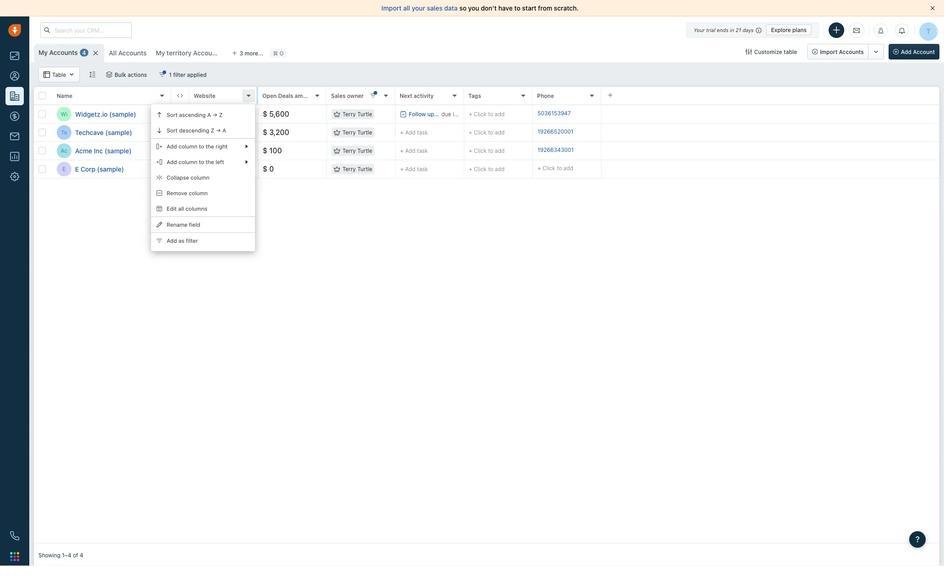 Task type: vqa. For each thing, say whether or not it's contained in the screenshot.
first row group
yes



Task type: locate. For each thing, give the bounding box(es) containing it.
3 $ from the top
[[263, 146, 268, 155]]

$ 100
[[263, 146, 282, 155]]

rename field
[[167, 222, 200, 228]]

filter right 1
[[173, 71, 186, 78]]

$ left 5,600
[[263, 110, 268, 118]]

4 down search your crm... text field
[[82, 49, 86, 56]]

4 right the of
[[80, 552, 83, 559]]

1 vertical spatial import
[[820, 49, 838, 55]]

container_wx8msf4aqz5i3rn1 image inside customize table 'button'
[[746, 49, 752, 55]]

(sample) down widgetz.io (sample) link
[[105, 129, 132, 136]]

e for e
[[62, 166, 66, 172]]

column down descending
[[179, 143, 197, 150]]

turtle
[[358, 111, 372, 117], [358, 129, 372, 136], [358, 148, 372, 154], [358, 166, 372, 172]]

0 horizontal spatial all
[[178, 206, 184, 212]]

press space to select this row. row containing techcave (sample)
[[34, 124, 171, 142]]

2 row group from the left
[[171, 105, 940, 179]]

add as filter menu item
[[151, 233, 255, 249]]

container_wx8msf4aqz5i3rn1 image for $ 5,600
[[334, 111, 340, 117]]

container_wx8msf4aqz5i3rn1 image left table
[[44, 71, 50, 78]]

amount
[[295, 93, 315, 99]]

1 sort from the top
[[167, 112, 178, 118]]

1 vertical spatial + add task
[[400, 148, 428, 154]]

1 horizontal spatial all
[[403, 4, 410, 12]]

the left right
[[206, 143, 214, 150]]

1 vertical spatial in
[[453, 111, 458, 117]]

turtle for 0
[[358, 166, 372, 172]]

1 terry from the top
[[343, 111, 356, 117]]

+ add task
[[400, 129, 428, 136], [400, 148, 428, 154], [400, 166, 428, 172]]

+
[[469, 111, 473, 117], [469, 129, 473, 136], [400, 129, 404, 136], [469, 148, 473, 154], [400, 148, 404, 154], [538, 165, 541, 171], [194, 166, 198, 172], [469, 166, 473, 172], [400, 166, 404, 172]]

1 vertical spatial →
[[216, 127, 221, 134]]

3
[[240, 50, 243, 56]]

sort inside sort descending z → a menu item
[[167, 127, 178, 134]]

$ left '0'
[[263, 165, 268, 173]]

showing 1–4 of 4
[[38, 552, 83, 559]]

column up collapse column at left top
[[179, 159, 197, 165]]

press space to select this row. row
[[34, 105, 171, 124], [171, 105, 940, 124], [34, 124, 171, 142], [171, 124, 940, 142], [34, 142, 171, 160], [171, 142, 940, 160], [34, 160, 171, 179], [171, 160, 940, 179]]

press space to select this row. row down 19266520001 link
[[171, 142, 940, 160]]

1 turtle from the top
[[358, 111, 372, 117]]

add
[[495, 111, 505, 117], [495, 129, 505, 136], [495, 148, 505, 154], [564, 165, 574, 171], [220, 166, 230, 172], [495, 166, 505, 172]]

what's new image
[[878, 27, 885, 34]]

edit all columns menu item
[[151, 201, 255, 217]]

actions
[[128, 71, 147, 78]]

1 row group from the left
[[34, 105, 171, 179]]

name column header
[[52, 87, 171, 105]]

container_wx8msf4aqz5i3rn1 image
[[746, 49, 752, 55], [44, 71, 50, 78], [106, 71, 112, 78], [159, 71, 165, 78]]

press space to select this row. row up e corp (sample)
[[34, 142, 171, 160]]

accounts inside button
[[839, 49, 864, 55]]

→
[[213, 112, 218, 118], [216, 127, 221, 134]]

0 horizontal spatial my
[[38, 49, 48, 56]]

press space to select this row. row up 19266343001
[[171, 124, 940, 142]]

1 vertical spatial task
[[417, 148, 428, 154]]

1–4
[[62, 552, 71, 559]]

import all your sales data link
[[382, 4, 460, 12]]

(sample) down 'acme inc (sample)' link
[[97, 165, 124, 173]]

column inside collapse column menu item
[[191, 174, 210, 181]]

customize table button
[[740, 44, 803, 60]]

te
[[61, 129, 67, 136]]

filter right as
[[186, 238, 198, 244]]

$
[[263, 110, 268, 118], [263, 128, 268, 137], [263, 146, 268, 155], [263, 165, 268, 173]]

→ up sampletechcave.com link
[[213, 112, 218, 118]]

import
[[382, 4, 402, 12], [820, 49, 838, 55]]

in left a
[[453, 111, 458, 117]]

add column to the left
[[167, 159, 224, 165]]

column inside the remove column menu item
[[189, 190, 208, 196]]

2 terry from the top
[[343, 129, 356, 136]]

$ left the 3,200
[[263, 128, 268, 137]]

start
[[522, 4, 537, 12]]

2 vertical spatial task
[[417, 166, 428, 172]]

press space to select this row. row up acme inc (sample)
[[34, 124, 171, 142]]

press space to select this row. row containing widgetz.io (sample)
[[34, 105, 171, 124]]

5036153947
[[538, 110, 571, 117]]

my for my territory accounts
[[156, 49, 165, 57]]

1 vertical spatial z
[[211, 127, 214, 134]]

accounts down send email icon
[[839, 49, 864, 55]]

2 + add task from the top
[[400, 148, 428, 154]]

add for $ 0
[[495, 166, 505, 172]]

my up table dropdown button
[[38, 49, 48, 56]]

turtle for 5,600
[[358, 111, 372, 117]]

column for add column to the right
[[179, 143, 197, 150]]

terry turtle for $ 100
[[343, 148, 372, 154]]

add for $ 3,200
[[495, 129, 505, 136]]

days
[[743, 27, 754, 33]]

container_wx8msf4aqz5i3rn1 image
[[68, 71, 75, 78], [334, 111, 340, 117], [400, 111, 407, 117], [334, 129, 340, 136], [334, 148, 340, 154], [334, 166, 340, 172]]

container_wx8msf4aqz5i3rn1 image for table
[[44, 71, 50, 78]]

container_wx8msf4aqz5i3rn1 image for $ 100
[[334, 148, 340, 154]]

0 horizontal spatial a
[[207, 112, 211, 118]]

container_wx8msf4aqz5i3rn1 image inside table dropdown button
[[68, 71, 75, 78]]

press space to select this row. row down 19266343001 link
[[171, 160, 940, 179]]

0 vertical spatial sort
[[167, 112, 178, 118]]

container_wx8msf4aqz5i3rn1 image left 1
[[159, 71, 165, 78]]

terry for 3,200
[[343, 129, 356, 136]]

task
[[417, 129, 428, 136], [417, 148, 428, 154], [417, 166, 428, 172]]

add for $ 5,600
[[495, 111, 505, 117]]

sales
[[427, 4, 443, 12]]

4 $ from the top
[[263, 165, 268, 173]]

0 vertical spatial filter
[[173, 71, 186, 78]]

5036153947 link
[[538, 109, 571, 119]]

cell
[[171, 105, 190, 123], [602, 105, 940, 123], [171, 124, 190, 142], [602, 124, 940, 142], [171, 142, 190, 160], [602, 142, 940, 160], [171, 160, 190, 178], [602, 160, 940, 178]]

techcave (sample) link
[[75, 128, 132, 137]]

0 vertical spatial + add task
[[400, 129, 428, 136]]

rename field menu item
[[151, 217, 255, 233]]

press space to select this row. row containing $ 3,200
[[171, 124, 940, 142]]

0 vertical spatial all
[[403, 4, 410, 12]]

in left 21
[[730, 27, 735, 33]]

import all your sales data so you don't have to start from scratch.
[[382, 4, 579, 12]]

all
[[403, 4, 410, 12], [178, 206, 184, 212]]

1 horizontal spatial z
[[219, 112, 223, 118]]

accounts
[[839, 49, 864, 55], [49, 49, 78, 56], [118, 49, 147, 57], [193, 49, 222, 57]]

container_wx8msf4aqz5i3rn1 image for customize table
[[746, 49, 752, 55]]

press space to select this row. row up 19266520001
[[171, 105, 940, 124]]

my
[[38, 49, 48, 56], [156, 49, 165, 57]]

send email image
[[854, 26, 860, 34]]

1 vertical spatial all
[[178, 206, 184, 212]]

1 vertical spatial the
[[206, 159, 214, 165]]

$ left 100
[[263, 146, 268, 155]]

0 vertical spatial 4
[[82, 49, 86, 56]]

remove
[[167, 190, 187, 196]]

all left your
[[403, 4, 410, 12]]

click for $ 5,600
[[474, 111, 487, 117]]

1 $ from the top
[[263, 110, 268, 118]]

container_wx8msf4aqz5i3rn1 image for $ 3,200
[[334, 129, 340, 136]]

accounts right all
[[118, 49, 147, 57]]

import inside button
[[820, 49, 838, 55]]

my territory accounts button
[[151, 44, 225, 62], [156, 49, 222, 57]]

1 vertical spatial filter
[[186, 238, 198, 244]]

column up the remove column menu item
[[191, 174, 210, 181]]

accounts up table
[[49, 49, 78, 56]]

4 terry turtle from the top
[[343, 166, 372, 172]]

all inside edit all columns "menu item"
[[178, 206, 184, 212]]

name
[[57, 93, 72, 99]]

2 sort from the top
[[167, 127, 178, 134]]

3 terry from the top
[[343, 148, 356, 154]]

1 the from the top
[[206, 143, 214, 150]]

5,600
[[269, 110, 289, 118]]

container_wx8msf4aqz5i3rn1 image left the bulk
[[106, 71, 112, 78]]

sort
[[167, 112, 178, 118], [167, 127, 178, 134]]

0 vertical spatial task
[[417, 129, 428, 136]]

accounts for import
[[839, 49, 864, 55]]

the left left
[[206, 159, 214, 165]]

→ for a
[[216, 127, 221, 134]]

in
[[730, 27, 735, 33], [453, 111, 458, 117]]

sort inside sort ascending a → z menu item
[[167, 112, 178, 118]]

4 terry from the top
[[343, 166, 356, 172]]

a up right
[[223, 127, 226, 134]]

remove column menu item
[[151, 186, 255, 201]]

acme inc (sample)
[[75, 147, 132, 155]]

all accounts button
[[104, 44, 151, 62], [109, 49, 147, 57]]

0 vertical spatial z
[[219, 112, 223, 118]]

$ 5,600
[[263, 110, 289, 118]]

1 vertical spatial a
[[223, 127, 226, 134]]

0 horizontal spatial import
[[382, 4, 402, 12]]

more...
[[245, 50, 263, 56]]

3 turtle from the top
[[358, 148, 372, 154]]

task for $ 3,200
[[417, 129, 428, 136]]

z
[[219, 112, 223, 118], [211, 127, 214, 134]]

explore plans link
[[766, 25, 812, 36]]

terry turtle
[[343, 111, 372, 117], [343, 129, 372, 136], [343, 148, 372, 154], [343, 166, 372, 172]]

2 the from the top
[[206, 159, 214, 165]]

e corp (sample)
[[75, 165, 124, 173]]

open deals amount
[[262, 93, 315, 99]]

right
[[216, 143, 228, 150]]

a
[[459, 111, 462, 117]]

0 vertical spatial →
[[213, 112, 218, 118]]

tags
[[469, 93, 481, 99]]

filter
[[173, 71, 186, 78], [186, 238, 198, 244]]

press space to select this row. row down 'acme inc (sample)' link
[[34, 160, 171, 179]]

descending
[[179, 127, 209, 134]]

sort left descending
[[167, 127, 178, 134]]

⌘
[[273, 50, 278, 56]]

z up sampletechcave.com link
[[219, 112, 223, 118]]

table button
[[38, 67, 80, 82]]

add
[[901, 49, 912, 55], [405, 129, 416, 136], [167, 143, 177, 150], [405, 148, 416, 154], [167, 159, 177, 165], [405, 166, 416, 172], [167, 238, 177, 244]]

your trial ends in 21 days
[[694, 27, 754, 33]]

my for my accounts 4
[[38, 49, 48, 56]]

add inside button
[[901, 49, 912, 55]]

2 terry turtle from the top
[[343, 129, 372, 136]]

0 horizontal spatial filter
[[173, 71, 186, 78]]

e for e corp (sample)
[[75, 165, 79, 173]]

field
[[189, 222, 200, 228]]

edit
[[167, 206, 177, 212]]

$ for $ 3,200
[[263, 128, 268, 137]]

(sample) inside "link"
[[97, 165, 124, 173]]

all
[[109, 49, 117, 57]]

100
[[269, 146, 282, 155]]

task for $ 0
[[417, 166, 428, 172]]

+ click to add for $ 100
[[469, 148, 505, 154]]

press space to select this row. row up techcave (sample)
[[34, 105, 171, 124]]

z down widgetz.io
[[211, 127, 214, 134]]

terry for 5,600
[[343, 111, 356, 117]]

add account
[[901, 49, 935, 55]]

container_wx8msf4aqz5i3rn1 image left customize
[[746, 49, 752, 55]]

all accounts
[[109, 49, 147, 57]]

0 vertical spatial the
[[206, 143, 214, 150]]

filter inside 'button'
[[173, 71, 186, 78]]

grid
[[34, 86, 940, 545]]

container_wx8msf4aqz5i3rn1 image for $ 0
[[334, 166, 340, 172]]

1 horizontal spatial in
[[730, 27, 735, 33]]

add inside menu item
[[167, 238, 177, 244]]

(sample) down name column header on the top
[[109, 110, 136, 118]]

container_wx8msf4aqz5i3rn1 image inside bulk actions button
[[106, 71, 112, 78]]

2 task from the top
[[417, 148, 428, 154]]

press space to select this row. row containing $ 5,600
[[171, 105, 940, 124]]

press space to select this row. row containing $ 0
[[171, 160, 940, 179]]

e left corp
[[75, 165, 79, 173]]

e corp (sample) link
[[75, 165, 124, 174]]

row group
[[34, 105, 171, 179], [171, 105, 940, 179]]

2 turtle from the top
[[358, 129, 372, 136]]

accounts up applied
[[193, 49, 222, 57]]

1 horizontal spatial a
[[223, 127, 226, 134]]

1 horizontal spatial my
[[156, 49, 165, 57]]

0 vertical spatial import
[[382, 4, 402, 12]]

column up columns on the top left of page
[[189, 190, 208, 196]]

menu
[[151, 104, 255, 251]]

0 horizontal spatial in
[[453, 111, 458, 117]]

e inside "link"
[[75, 165, 79, 173]]

corp
[[81, 165, 95, 173]]

e down ac
[[62, 166, 66, 172]]

acme inc (sample) link
[[75, 146, 132, 156]]

2 vertical spatial + add task
[[400, 166, 428, 172]]

e
[[75, 165, 79, 173], [62, 166, 66, 172]]

my left territory
[[156, 49, 165, 57]]

1 terry turtle from the top
[[343, 111, 372, 117]]

a right the ascending
[[207, 112, 211, 118]]

widgetz.io (sample) link
[[75, 110, 136, 119]]

2 $ from the top
[[263, 128, 268, 137]]

widgetz.io
[[75, 110, 108, 118]]

0 horizontal spatial z
[[211, 127, 214, 134]]

1 horizontal spatial filter
[[186, 238, 198, 244]]

0 horizontal spatial e
[[62, 166, 66, 172]]

accounts for all
[[118, 49, 147, 57]]

1 horizontal spatial import
[[820, 49, 838, 55]]

all right edit
[[178, 206, 184, 212]]

3 terry turtle from the top
[[343, 148, 372, 154]]

4
[[82, 49, 86, 56], [80, 552, 83, 559]]

1 horizontal spatial e
[[75, 165, 79, 173]]

1 + add task from the top
[[400, 129, 428, 136]]

4 turtle from the top
[[358, 166, 372, 172]]

1 vertical spatial sort
[[167, 127, 178, 134]]

column for add column to the left
[[179, 159, 197, 165]]

3 + add task from the top
[[400, 166, 428, 172]]

import for import all your sales data so you don't have to start from scratch.
[[382, 4, 402, 12]]

container_wx8msf4aqz5i3rn1 image inside table dropdown button
[[44, 71, 50, 78]]

→ up right
[[216, 127, 221, 134]]

press space to select this row. row containing acme inc (sample)
[[34, 142, 171, 160]]

your
[[412, 4, 425, 12]]

1 task from the top
[[417, 129, 428, 136]]

the for left
[[206, 159, 214, 165]]

collapse
[[167, 174, 189, 181]]

sort left the ascending
[[167, 112, 178, 118]]

3 task from the top
[[417, 166, 428, 172]]

click for $ 0
[[474, 166, 487, 172]]



Task type: describe. For each thing, give the bounding box(es) containing it.
columns
[[186, 206, 207, 212]]

3 more...
[[240, 50, 263, 56]]

import accounts group
[[808, 44, 884, 60]]

press space to select this row. row containing e corp (sample)
[[34, 160, 171, 179]]

all for your
[[403, 4, 410, 12]]

$ 0
[[263, 165, 274, 173]]

customize table
[[755, 49, 797, 55]]

row group containing $ 5,600
[[171, 105, 940, 179]]

acme
[[75, 147, 92, 155]]

techcave (sample)
[[75, 129, 132, 136]]

ends
[[717, 27, 729, 33]]

have
[[499, 4, 513, 12]]

19266343001 link
[[538, 146, 574, 156]]

$ 3,200
[[263, 128, 289, 137]]

terry for 100
[[343, 148, 356, 154]]

sort ascending a → z
[[167, 112, 223, 118]]

19266520001
[[538, 128, 574, 135]]

accounts for my
[[49, 49, 78, 56]]

Search your CRM... text field
[[40, 22, 132, 38]]

deals
[[278, 93, 293, 99]]

click for $ 100
[[474, 148, 487, 154]]

applied
[[187, 71, 207, 78]]

grid containing $ 5,600
[[34, 86, 940, 545]]

the for right
[[206, 143, 214, 150]]

3 more... button
[[227, 47, 269, 60]]

table
[[784, 49, 797, 55]]

task for $ 100
[[417, 148, 428, 154]]

add column to the right
[[167, 143, 228, 150]]

column for collapse column
[[191, 174, 210, 181]]

due in a day
[[442, 111, 473, 117]]

row group containing widgetz.io (sample)
[[34, 105, 171, 179]]

+ add task for $ 0
[[400, 166, 428, 172]]

data
[[444, 4, 458, 12]]

1 filter applied button
[[153, 67, 213, 82]]

sampletechcave.com link
[[194, 129, 249, 136]]

turtle for 100
[[358, 148, 372, 154]]

terry turtle for $ 3,200
[[343, 129, 372, 136]]

ac
[[61, 148, 68, 154]]

as
[[179, 238, 184, 244]]

day
[[464, 111, 473, 117]]

import for import accounts
[[820, 49, 838, 55]]

rename
[[167, 222, 188, 228]]

19266520001 link
[[538, 128, 574, 137]]

column for remove column
[[189, 190, 208, 196]]

0
[[269, 165, 274, 173]]

sort for sort descending z → a
[[167, 127, 178, 134]]

bulk actions button
[[100, 67, 153, 82]]

1 vertical spatial 4
[[80, 552, 83, 559]]

activity
[[414, 93, 434, 99]]

0 vertical spatial in
[[730, 27, 735, 33]]

sampleacme.com link
[[194, 148, 239, 154]]

filter inside menu item
[[186, 238, 198, 244]]

territory
[[167, 49, 192, 57]]

account
[[913, 49, 935, 55]]

import accounts
[[820, 49, 864, 55]]

sort descending z → a menu item
[[151, 123, 255, 138]]

collapse column menu item
[[151, 170, 255, 186]]

(sample) right inc
[[105, 147, 132, 155]]

bulk actions
[[115, 71, 147, 78]]

3,200
[[269, 128, 289, 137]]

terry for 0
[[343, 166, 356, 172]]

$ for $ 100
[[263, 146, 268, 155]]

sort descending z → a
[[167, 127, 226, 134]]

phone element
[[5, 527, 24, 546]]

of
[[73, 552, 78, 559]]

widgetz.io link
[[194, 111, 221, 117]]

due
[[442, 111, 451, 117]]

explore plans
[[772, 27, 807, 33]]

+ click to add for $ 3,200
[[469, 129, 505, 136]]

close image
[[931, 6, 935, 11]]

you
[[468, 4, 479, 12]]

import accounts button
[[808, 44, 869, 60]]

+ add task for $ 3,200
[[400, 129, 428, 136]]

wi
[[61, 111, 68, 117]]

in inside press space to select this row. row
[[453, 111, 458, 117]]

my accounts link
[[38, 48, 78, 57]]

scratch.
[[554, 4, 579, 12]]

1
[[169, 71, 172, 78]]

click for $ 3,200
[[474, 129, 487, 136]]

remove column
[[167, 190, 208, 196]]

techcave
[[75, 129, 104, 136]]

phone image
[[10, 532, 19, 541]]

so
[[460, 4, 467, 12]]

$ for $ 5,600
[[263, 110, 268, 118]]

press space to select this row. row containing $ 100
[[171, 142, 940, 160]]

sort ascending a → z menu item
[[151, 107, 255, 123]]

+ add task for $ 100
[[400, 148, 428, 154]]

add for $ 100
[[495, 148, 505, 154]]

terry turtle for $ 0
[[343, 166, 372, 172]]

don't
[[481, 4, 497, 12]]

name row
[[34, 87, 171, 105]]

open
[[262, 93, 277, 99]]

collapse column
[[167, 174, 210, 181]]

$ for $ 0
[[263, 165, 268, 173]]

left
[[216, 159, 224, 165]]

phone
[[537, 93, 554, 99]]

table
[[52, 71, 66, 78]]

4 inside my accounts 4
[[82, 49, 86, 56]]

container_wx8msf4aqz5i3rn1 image for bulk actions
[[106, 71, 112, 78]]

ascending
[[179, 112, 206, 118]]

terry turtle for $ 5,600
[[343, 111, 372, 117]]

all for columns
[[178, 206, 184, 212]]

customize
[[755, 49, 783, 55]]

owner
[[347, 93, 364, 99]]

menu containing sort ascending a → z
[[151, 104, 255, 251]]

1 filter applied
[[169, 71, 207, 78]]

widgetz.io
[[194, 111, 221, 117]]

widgetz.io (sample)
[[75, 110, 136, 118]]

o
[[280, 50, 284, 56]]

+ click to add for $ 5,600
[[469, 111, 505, 117]]

0 vertical spatial a
[[207, 112, 211, 118]]

add account button
[[889, 44, 940, 60]]

freshworks switcher image
[[10, 553, 19, 562]]

→ for z
[[213, 112, 218, 118]]

19266343001
[[538, 147, 574, 153]]

container_wx8msf4aqz5i3rn1 image inside 1 filter applied 'button'
[[159, 71, 165, 78]]

sampleacme.com
[[194, 148, 239, 154]]

+ click to add for $ 0
[[469, 166, 505, 172]]

sort for sort ascending a → z
[[167, 112, 178, 118]]

your
[[694, 27, 705, 33]]

style_myh0__igzzd8unmi image
[[89, 71, 95, 78]]

turtle for 3,200
[[358, 129, 372, 136]]

trial
[[707, 27, 716, 33]]

sales
[[331, 93, 346, 99]]



